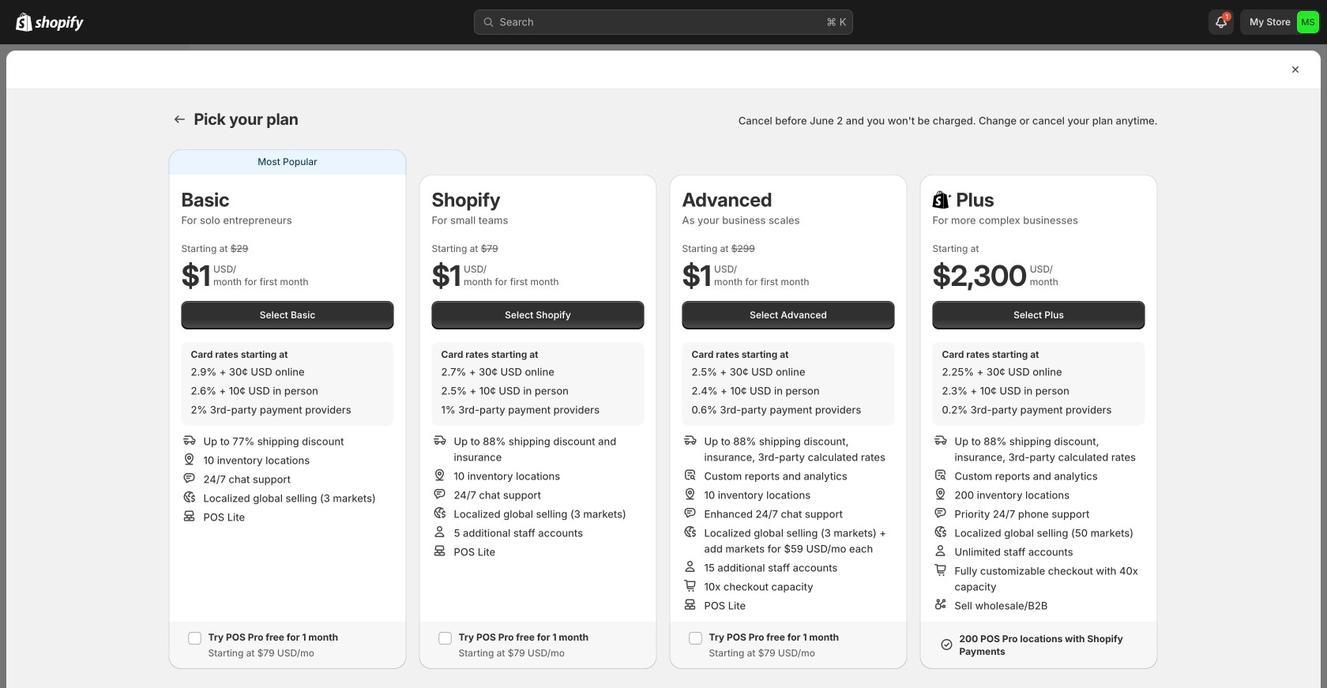 Task type: locate. For each thing, give the bounding box(es) containing it.
1 horizontal spatial shopify image
[[35, 16, 84, 31]]

0 horizontal spatial shopify image
[[16, 12, 32, 31]]

shopify image
[[16, 12, 32, 31], [35, 16, 84, 31]]



Task type: describe. For each thing, give the bounding box(es) containing it.
my store image
[[1297, 11, 1319, 33]]

settings dialog
[[6, 51, 1321, 688]]



Task type: vqa. For each thing, say whether or not it's contained in the screenshot.
Settings Dialog
yes



